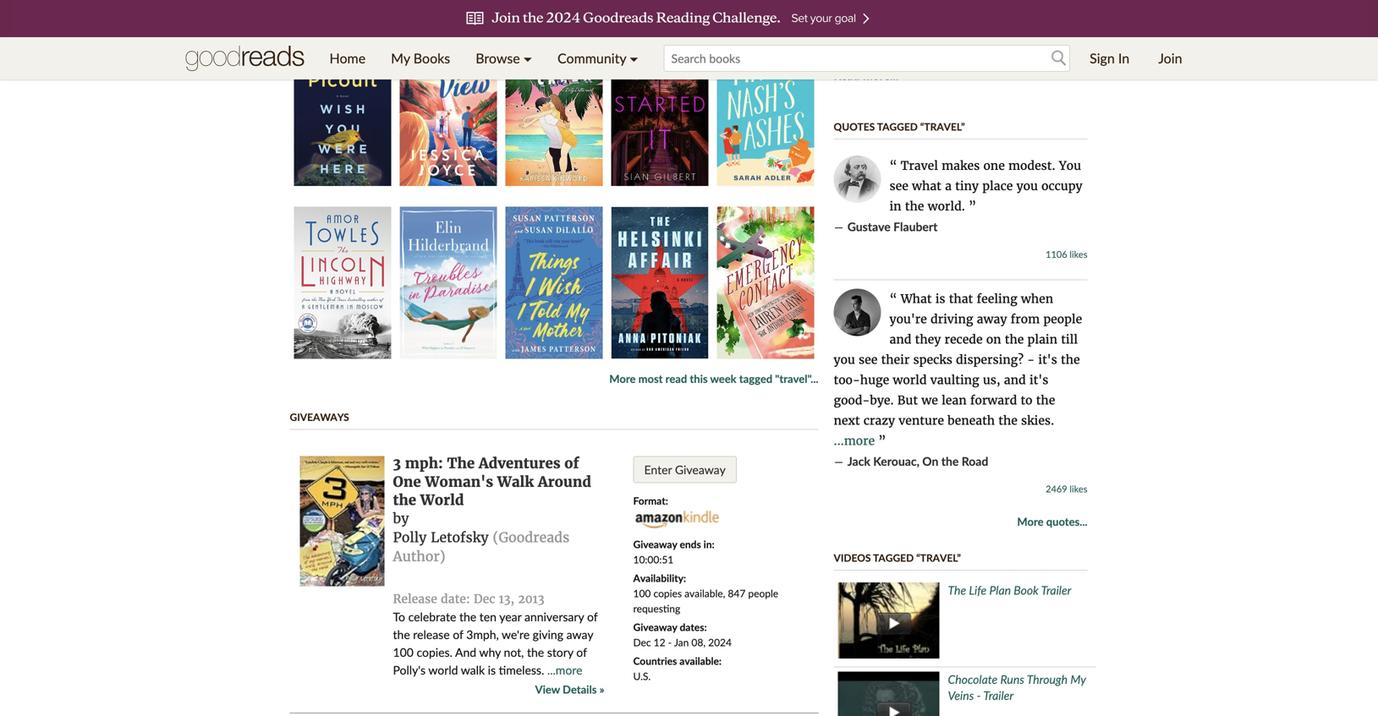 Task type: vqa. For each thing, say whether or not it's contained in the screenshot.
first attributed- from the bottom of the page
no



Task type: describe. For each thing, give the bounding box(es) containing it.
troubles in paradise (paradise, #3) image
[[400, 207, 497, 359]]

what
[[912, 179, 942, 194]]

a
[[945, 179, 952, 194]]

enter giveaway
[[645, 463, 726, 477]]

next
[[834, 414, 860, 429]]

2469
[[1046, 484, 1068, 495]]

read
[[834, 68, 860, 83]]

join
[[1159, 50, 1183, 66]]

giving
[[533, 628, 564, 642]]

huge
[[861, 373, 890, 388]]

has
[[886, 0, 904, 8]]

you inside the what is that feeling when you're driving away from people and they recede on the plain till you see their specks dispersing? - it's the too-huge world vaulting us, and it's good-bye. but we lean forward to the next crazy venture beneath the skies. ...more " ― jack kerouac, on the road
[[834, 353, 856, 368]]

one
[[393, 473, 421, 491]]

world inside the what is that feeling when you're driving away from people and they recede on the plain till you see their specks dispersing? - it's the too-huge world vaulting us, and it's good-bye. but we lean forward to the next crazy venture beneath the skies. ...more " ― jack kerouac, on the road
[[893, 373, 927, 388]]

my inside menu
[[391, 50, 410, 66]]

community ▾ button
[[545, 37, 651, 80]]

books
[[414, 50, 450, 66]]

1106
[[1046, 249, 1068, 260]]

"travel" for quotes tagged "travel"
[[921, 121, 965, 133]]

people for 847
[[749, 588, 779, 600]]

1 horizontal spatial ...more link
[[834, 434, 875, 449]]

things i wish i told my mother image
[[506, 207, 603, 359]]

recede
[[945, 332, 983, 348]]

forward
[[971, 393, 1018, 409]]

american
[[1029, 24, 1079, 39]]

with
[[980, 9, 1003, 23]]

on the road link
[[923, 455, 989, 469]]

to inside the what is that feeling when you're driving away from people and they recede on the plain till you see their specks dispersing? - it's the too-huge world vaulting us, and it's good-bye. but we lean forward to the next crazy venture beneath the skies. ...more " ― jack kerouac, on the road
[[1021, 393, 1033, 409]]

quotes tagged "travel" link
[[834, 121, 965, 133]]

wish you were here image
[[294, 34, 391, 186]]

community ▾
[[558, 50, 639, 66]]

more for more most read this week tagged "travel"...
[[610, 372, 636, 386]]

too-
[[834, 373, 861, 388]]

nomadic
[[1006, 9, 1051, 23]]

0 vertical spatial it's
[[1039, 353, 1058, 368]]

quotes...
[[1047, 516, 1088, 529]]

on
[[987, 332, 1002, 348]]

10:00:51
[[634, 554, 674, 566]]

3 mph: the adventures of one woman's walk around the world link
[[393, 455, 592, 510]]

they
[[915, 332, 941, 348]]

arrived
[[907, 0, 943, 8]]

till
[[1062, 332, 1078, 348]]

giveaways link
[[290, 411, 349, 424]]

flaubert
[[894, 220, 938, 234]]

- inside chocolate runs through my veins - trailer
[[977, 689, 981, 704]]

3 mph by polly letofsky image
[[300, 457, 385, 587]]

more most read this week tagged "travel"...
[[610, 372, 819, 386]]

travel makes one modest. you see what a tiny place you occupy in the world.
[[890, 158, 1083, 214]]

author)
[[393, 549, 446, 566]]

tagged
[[740, 372, 773, 386]]

more...
[[863, 68, 899, 83]]

summer has arrived in the northern hemisphere. for those of us with nomadic hearts, it's time to consider that most american of rituals:...
[[834, 0, 1079, 54]]

of right the anniversary at the bottom of page
[[587, 610, 598, 625]]

is inside to celebrate the ten year anniversary of the release of 3mph, we're giving away 100 copies. and why not, the story of polly's world walk is timeless.
[[488, 664, 496, 678]]

(goodreads
[[493, 530, 570, 547]]

giveaways
[[290, 411, 349, 424]]

is inside the what is that feeling when you're driving away from people and they recede on the plain till you see their specks dispersing? - it's the too-huge world vaulting us, and it's good-bye. but we lean forward to the next crazy venture beneath the skies. ...more " ― jack kerouac, on the road
[[936, 292, 946, 307]]

polly letofsky
[[393, 530, 489, 547]]

100 inside to celebrate the ten year anniversary of the release of 3mph, we're giving away 100 copies. and why not, the story of polly's world walk is timeless.
[[393, 646, 414, 660]]

hearts,
[[834, 24, 869, 39]]

dec inside giveaway ends in: 10:00:51 availability: 100 copies available,         847 people requesting giveaway dates: dec 12         - jan 08, 2024 countries available: u.s.
[[634, 637, 651, 649]]

847
[[728, 588, 746, 600]]

walk
[[461, 664, 485, 678]]

hemisphere. for
[[834, 9, 917, 23]]

in:
[[704, 539, 715, 551]]

we
[[922, 393, 938, 409]]

in
[[1119, 50, 1130, 66]]

2013
[[518, 592, 545, 607]]

see inside "travel makes one modest. you see what a tiny place you occupy in the world."
[[890, 179, 909, 194]]

west with giraffes image
[[717, 0, 815, 13]]

when
[[1021, 292, 1054, 307]]

likes for travel makes one modest. you see what a tiny place you occupy in the world.
[[1070, 249, 1088, 260]]

"travel"...
[[776, 372, 819, 386]]

" inside the what is that feeling when you're driving away from people and they recede on the plain till you see their specks dispersing? - it's the too-huge world vaulting us, and it's good-bye. but we lean forward to the next crazy venture beneath the skies. ...more " ― jack kerouac, on the road
[[879, 434, 886, 449]]

videos tagged "travel" link
[[834, 552, 961, 565]]

2469 likes link
[[1046, 484, 1088, 495]]

release           date: dec 13, 2013
[[393, 592, 545, 607]]

polly letofsky link
[[393, 530, 489, 547]]

the breakaway image
[[611, 0, 709, 13]]

08,
[[692, 637, 706, 649]]

consider
[[930, 24, 974, 39]]

more for more quotes...
[[1018, 516, 1044, 529]]

- inside the what is that feeling when you're driving away from people and they recede on the plain till you see their specks dispersing? - it's the too-huge world vaulting us, and it's good-bye. but we lean forward to the next crazy venture beneath the skies. ...more " ― jack kerouac, on the road
[[1028, 353, 1035, 368]]

that inside summer has arrived in the northern hemisphere. for those of us with nomadic hearts, it's time to consider that most american of rituals:...
[[977, 24, 998, 39]]

kerouac,
[[874, 455, 920, 469]]

to
[[393, 610, 405, 625]]

you, with a view image
[[400, 34, 497, 186]]

chocolate runs through my veins - trailer image
[[838, 673, 940, 717]]

before we were innocent image
[[400, 0, 497, 13]]

gustave flaubert image
[[834, 156, 881, 203]]

giveaway inside "link"
[[675, 463, 726, 477]]

the inside "travel makes one modest. you see what a tiny place you occupy in the world."
[[905, 199, 925, 214]]

community
[[558, 50, 626, 66]]

this
[[690, 372, 708, 386]]

tagged for videos
[[873, 552, 914, 565]]

emergency contact image
[[717, 207, 815, 359]]

▾ for browse ▾
[[524, 50, 532, 66]]

adventures
[[479, 455, 561, 473]]

12
[[654, 637, 666, 649]]

see inside the what is that feeling when you're driving away from people and they recede on the plain till you see their specks dispersing? - it's the too-huge world vaulting us, and it's good-bye. but we lean forward to the next crazy venture beneath the skies. ...more " ― jack kerouac, on the road
[[859, 353, 878, 368]]

place
[[983, 179, 1013, 194]]

more quotes...
[[1018, 516, 1088, 529]]

...more inside "...more view details »"
[[548, 664, 583, 678]]

sign in
[[1090, 50, 1130, 66]]

summer
[[840, 0, 883, 8]]

home
[[330, 50, 366, 66]]

100 inside giveaway ends in: 10:00:51 availability: 100 copies available,         847 people requesting giveaway dates: dec 12         - jan 08, 2024 countries available: u.s.
[[634, 588, 651, 600]]

" for travel makes one modest. you see what a tiny place you occupy in the world.
[[890, 158, 901, 174]]

sign in link
[[1078, 37, 1143, 80]]

of right "story"
[[577, 646, 587, 660]]

good-
[[834, 393, 870, 409]]

more quotes... link
[[1018, 515, 1088, 530]]

of inside 3 mph: the adventures of one woman's walk around the world
[[565, 455, 579, 473]]

giveaway ends in: 10:00:51 availability: 100 copies available,         847 people requesting giveaway dates: dec 12         - jan 08, 2024 countries available: u.s.
[[634, 539, 779, 683]]

christmas in coconut creek (dirty delta, #1) image
[[506, 34, 603, 186]]

2 vertical spatial giveaway
[[634, 622, 678, 634]]

crazy
[[864, 414, 895, 429]]

polly's
[[393, 664, 426, 678]]

us,
[[983, 373, 1001, 388]]

most inside summer has arrived in the northern hemisphere. for those of us with nomadic hearts, it's time to consider that most american of rituals:...
[[1001, 24, 1027, 39]]

life
[[969, 584, 987, 598]]

walk
[[497, 473, 534, 491]]

likes for what is that feeling when you're driving away from people and they recede on the plain till you see their specks dispersing? - it's the too-huge world vaulting us, and it's good-bye. but we lean forward to the next crazy venture beneath the skies.
[[1070, 484, 1088, 495]]

the inside summer has arrived in the northern hemisphere. for those of us with nomadic hearts, it's time to consider that most american of rituals:...
[[958, 0, 975, 8]]

makes
[[942, 158, 980, 174]]

0 horizontal spatial dec
[[474, 592, 495, 607]]



Task type: locate. For each thing, give the bounding box(es) containing it.
see up huge
[[859, 353, 878, 368]]

1 vertical spatial -
[[668, 637, 672, 649]]

dec left 12
[[634, 637, 651, 649]]

story
[[547, 646, 574, 660]]

kindle book image
[[634, 509, 720, 530]]

― left the "jack"
[[834, 455, 844, 470]]

you
[[1017, 179, 1038, 194], [834, 353, 856, 368]]

week
[[710, 372, 737, 386]]

likes right the 2469
[[1070, 484, 1088, 495]]

0 horizontal spatial you
[[834, 353, 856, 368]]

100 up polly's
[[393, 646, 414, 660]]

0 vertical spatial that
[[977, 24, 998, 39]]

(goodreads author)
[[393, 530, 570, 566]]

"
[[969, 199, 977, 214], [879, 434, 886, 449]]

tagged right videos
[[873, 552, 914, 565]]

1 horizontal spatial 100
[[634, 588, 651, 600]]

details
[[563, 683, 597, 697]]

and right us, at the right bottom
[[1004, 373, 1026, 388]]

of left us
[[952, 9, 963, 23]]

away up "story"
[[567, 628, 594, 642]]

giveaway up 10:00:51 on the left bottom of page
[[634, 539, 678, 551]]

0 horizontal spatial ...more
[[548, 664, 583, 678]]

more left quotes...
[[1018, 516, 1044, 529]]

the helsinki affair image
[[611, 207, 709, 359]]

is down why
[[488, 664, 496, 678]]

videos tagged "travel"
[[834, 552, 961, 565]]

veins
[[948, 689, 974, 704]]

1 horizontal spatial is
[[936, 292, 946, 307]]

letofsky
[[431, 530, 489, 547]]

join goodreads' 2024 reading challenge image
[[12, 0, 1366, 37]]

vaulting
[[931, 373, 980, 388]]

0 horizontal spatial 100
[[393, 646, 414, 660]]

northern
[[978, 0, 1024, 8]]

1 vertical spatial is
[[488, 664, 496, 678]]

not,
[[504, 646, 524, 660]]

format:
[[634, 495, 668, 507]]

0 vertical spatial giveaway
[[675, 463, 726, 477]]

1 ▾ from the left
[[524, 50, 532, 66]]

0 horizontal spatial world
[[429, 664, 458, 678]]

in inside "travel makes one modest. you see what a tiny place you occupy in the world."
[[890, 199, 902, 214]]

my
[[391, 50, 410, 66], [1071, 673, 1086, 687]]

0 horizontal spatial that
[[949, 292, 974, 307]]

us
[[966, 9, 978, 23]]

mrs. nash's ashes image
[[717, 34, 815, 186]]

"travel" for videos tagged "travel"
[[917, 552, 961, 565]]

0 vertical spatial see
[[890, 179, 909, 194]]

1 vertical spatial ...more
[[548, 664, 583, 678]]

0 vertical spatial you
[[1017, 179, 1038, 194]]

2 ▾ from the left
[[630, 50, 639, 66]]

quotes tagged "travel"
[[834, 121, 965, 133]]

0 vertical spatial "
[[969, 199, 977, 214]]

u.s.
[[634, 671, 651, 683]]

she started it image
[[611, 34, 709, 186]]

0 vertical spatial ...more link
[[834, 434, 875, 449]]

trailer down runs
[[984, 689, 1014, 704]]

one
[[984, 158, 1005, 174]]

3
[[393, 455, 401, 473]]

on
[[923, 455, 939, 469]]

see left what
[[890, 179, 909, 194]]

0 vertical spatial the
[[447, 455, 475, 473]]

world inside to celebrate the ten year anniversary of the release of 3mph, we're giving away 100 copies. and why not, the story of polly's world walk is timeless.
[[429, 664, 458, 678]]

1 horizontal spatial my
[[1071, 673, 1086, 687]]

0 vertical spatial "travel"
[[921, 121, 965, 133]]

0 horizontal spatial -
[[668, 637, 672, 649]]

lean
[[942, 393, 967, 409]]

to right time
[[916, 24, 927, 39]]

copies.
[[417, 646, 453, 660]]

0 vertical spatial in
[[946, 0, 955, 8]]

those
[[920, 9, 949, 23]]

" down quotes tagged "travel" link
[[890, 158, 901, 174]]

0 vertical spatial ...more
[[834, 434, 875, 449]]

tagged for quotes
[[877, 121, 918, 133]]

1 vertical spatial world
[[429, 664, 458, 678]]

away up on
[[977, 312, 1008, 327]]

1 horizontal spatial people
[[1044, 312, 1083, 327]]

13,
[[499, 592, 515, 607]]

0 horizontal spatial the
[[447, 455, 475, 473]]

0 vertical spatial -
[[1028, 353, 1035, 368]]

1 vertical spatial ―
[[834, 455, 844, 470]]

― left gustave
[[834, 220, 844, 235]]

1 horizontal spatial more
[[1018, 516, 1044, 529]]

one italian summer image
[[506, 0, 603, 13]]

1 vertical spatial more
[[1018, 516, 1044, 529]]

to inside summer has arrived in the northern hemisphere. for those of us with nomadic hearts, it's time to consider that most american of rituals:...
[[916, 24, 927, 39]]

1 horizontal spatial ...more
[[834, 434, 875, 449]]

polly
[[393, 530, 427, 547]]

it's
[[1039, 353, 1058, 368], [1030, 373, 1049, 388]]

0 vertical spatial my
[[391, 50, 410, 66]]

0 horizontal spatial and
[[890, 332, 912, 348]]

menu
[[317, 37, 651, 80]]

copies
[[654, 588, 682, 600]]

browse
[[476, 50, 520, 66]]

1 vertical spatial and
[[1004, 373, 1026, 388]]

0 vertical spatial dec
[[474, 592, 495, 607]]

the inside 3 mph: the adventures of one woman's walk around the world
[[447, 455, 475, 473]]

the up woman's
[[447, 455, 475, 473]]

their
[[882, 353, 910, 368]]

you
[[1059, 158, 1082, 174]]

tagged right quotes
[[877, 121, 918, 133]]

my books
[[391, 50, 450, 66]]

most down nomadic
[[1001, 24, 1027, 39]]

0 vertical spatial trailer
[[1042, 584, 1072, 598]]

1 vertical spatial that
[[949, 292, 974, 307]]

0 horizontal spatial away
[[567, 628, 594, 642]]

1 vertical spatial most
[[639, 372, 663, 386]]

1 vertical spatial the
[[948, 584, 967, 598]]

1 vertical spatial "
[[879, 434, 886, 449]]

0 vertical spatial to
[[916, 24, 927, 39]]

most left read
[[639, 372, 663, 386]]

likes right 1106
[[1070, 249, 1088, 260]]

countries
[[634, 656, 677, 668]]

see
[[890, 179, 909, 194], [859, 353, 878, 368]]

my left books
[[391, 50, 410, 66]]

people right 847 at the bottom of page
[[749, 588, 779, 600]]

1 horizontal spatial you
[[1017, 179, 1038, 194]]

available,
[[685, 588, 726, 600]]

- right 12
[[668, 637, 672, 649]]

rituals:...
[[848, 40, 891, 54]]

0 vertical spatial world
[[893, 373, 927, 388]]

join link
[[1146, 37, 1195, 80]]

0 vertical spatial people
[[1044, 312, 1083, 327]]

0 horizontal spatial ...more link
[[548, 664, 583, 678]]

1 vertical spatial ...more link
[[548, 664, 583, 678]]

"travel" up makes at right top
[[921, 121, 965, 133]]

menu containing home
[[317, 37, 651, 80]]

" ― gustave flaubert
[[834, 199, 977, 235]]

my inside chocolate runs through my veins - trailer
[[1071, 673, 1086, 687]]

1 vertical spatial "travel"
[[917, 552, 961, 565]]

- inside giveaway ends in: 10:00:51 availability: 100 copies available,         847 people requesting giveaway dates: dec 12         - jan 08, 2024 countries available: u.s.
[[668, 637, 672, 649]]

▾ inside dropdown button
[[630, 50, 639, 66]]

you down modest.
[[1017, 179, 1038, 194]]

0 horizontal spatial trailer
[[984, 689, 1014, 704]]

the
[[958, 0, 975, 8], [905, 199, 925, 214], [1005, 332, 1024, 348], [1061, 353, 1080, 368], [1037, 393, 1056, 409], [999, 414, 1018, 429], [942, 455, 959, 469], [393, 492, 416, 510], [460, 610, 477, 625], [393, 628, 410, 642], [527, 646, 544, 660]]

more left read
[[610, 372, 636, 386]]

timeless.
[[499, 664, 544, 678]]

"travel" up the life plan book trailer link at right
[[917, 552, 961, 565]]

world
[[420, 492, 464, 510]]

1 vertical spatial people
[[749, 588, 779, 600]]

beneath
[[948, 414, 995, 429]]

3mph,
[[467, 628, 499, 642]]

enter giveaway link
[[634, 457, 737, 484]]

1 ― from the top
[[834, 220, 844, 235]]

people
[[1044, 312, 1083, 327], [749, 588, 779, 600]]

0 horizontal spatial my
[[391, 50, 410, 66]]

my right "through"
[[1071, 673, 1086, 687]]

...more link down "story"
[[548, 664, 583, 678]]

anniversary
[[525, 610, 584, 625]]

100 up requesting
[[634, 588, 651, 600]]

likes
[[1070, 249, 1088, 260], [1070, 484, 1088, 495]]

0 horizontal spatial ▾
[[524, 50, 532, 66]]

0 horizontal spatial to
[[916, 24, 927, 39]]

― inside " ― gustave flaubert
[[834, 220, 844, 235]]

1 horizontal spatial most
[[1001, 24, 1027, 39]]

1 horizontal spatial "
[[969, 199, 977, 214]]

0 vertical spatial likes
[[1070, 249, 1088, 260]]

...more down "story"
[[548, 664, 583, 678]]

more
[[610, 372, 636, 386], [1018, 516, 1044, 529]]

1 horizontal spatial the
[[948, 584, 967, 598]]

2 likes from the top
[[1070, 484, 1088, 495]]

▾ inside popup button
[[524, 50, 532, 66]]

what is that feeling when you're driving away from people and they recede on the plain till you see their specks dispersing? - it's the too-huge world vaulting us, and it's good-bye. but we lean forward to the next crazy venture beneath the skies. ...more " ― jack kerouac, on the road
[[834, 292, 1083, 470]]

0 vertical spatial tagged
[[877, 121, 918, 133]]

occupy
[[1042, 179, 1083, 194]]

you inside "travel makes one modest. you see what a tiny place you occupy in the world."
[[1017, 179, 1038, 194]]

1 vertical spatial see
[[859, 353, 878, 368]]

it's down 'plain'
[[1039, 353, 1058, 368]]

woman's
[[425, 473, 493, 491]]

1 horizontal spatial see
[[890, 179, 909, 194]]

the left life
[[948, 584, 967, 598]]

0 vertical spatial 100
[[634, 588, 651, 600]]

2 horizontal spatial -
[[1028, 353, 1035, 368]]

specks
[[914, 353, 953, 368]]

people for from
[[1044, 312, 1083, 327]]

dispersing?
[[956, 353, 1024, 368]]

1 vertical spatial dec
[[634, 637, 651, 649]]

chocolate
[[948, 673, 998, 687]]

dec up ten
[[474, 592, 495, 607]]

0 vertical spatial is
[[936, 292, 946, 307]]

0 horizontal spatial people
[[749, 588, 779, 600]]

" down crazy
[[879, 434, 886, 449]]

away inside to celebrate the ten year anniversary of the release of 3mph, we're giving away 100 copies. and why not, the story of polly's world walk is timeless.
[[567, 628, 594, 642]]

0 horizontal spatial more
[[610, 372, 636, 386]]

― inside the what is that feeling when you're driving away from people and they recede on the plain till you see their specks dispersing? - it's the too-huge world vaulting us, and it's good-bye. but we lean forward to the next crazy venture beneath the skies. ...more " ― jack kerouac, on the road
[[834, 455, 844, 470]]

Search for books to add to your shelves search field
[[664, 45, 1071, 72]]

...more inside the what is that feeling when you're driving away from people and they recede on the plain till you see their specks dispersing? - it's the too-huge world vaulting us, and it's good-bye. but we lean forward to the next crazy venture beneath the skies. ...more " ― jack kerouac, on the road
[[834, 434, 875, 449]]

that up driving
[[949, 292, 974, 307]]

is up driving
[[936, 292, 946, 307]]

0 horizontal spatial see
[[859, 353, 878, 368]]

people inside giveaway ends in: 10:00:51 availability: 100 copies available,         847 people requesting giveaway dates: dec 12         - jan 08, 2024 countries available: u.s.
[[749, 588, 779, 600]]

1 vertical spatial you
[[834, 353, 856, 368]]

▾ for community ▾
[[630, 50, 639, 66]]

why
[[479, 646, 501, 660]]

▾ right community
[[630, 50, 639, 66]]

...more
[[834, 434, 875, 449], [548, 664, 583, 678]]

runs
[[1001, 673, 1025, 687]]

1 vertical spatial likes
[[1070, 484, 1088, 495]]

of up and
[[453, 628, 463, 642]]

world up but
[[893, 373, 927, 388]]

and up their
[[890, 332, 912, 348]]

in up those
[[946, 0, 955, 8]]

people up till
[[1044, 312, 1083, 327]]

people inside the what is that feeling when you're driving away from people and they recede on the plain till you see their specks dispersing? - it's the too-huge world vaulting us, and it's good-bye. but we lean forward to the next crazy venture beneath the skies. ...more " ― jack kerouac, on the road
[[1044, 312, 1083, 327]]

▾ right browse
[[524, 50, 532, 66]]

" down tiny
[[969, 199, 977, 214]]

feeling
[[977, 292, 1018, 307]]

1 vertical spatial in
[[890, 199, 902, 214]]

browse ▾
[[476, 50, 532, 66]]

1 vertical spatial "
[[890, 292, 901, 307]]

giveaway right enter
[[675, 463, 726, 477]]

0 horizontal spatial "
[[879, 434, 886, 449]]

0 vertical spatial away
[[977, 312, 1008, 327]]

1 horizontal spatial and
[[1004, 373, 1026, 388]]

0 vertical spatial and
[[890, 332, 912, 348]]

1 horizontal spatial -
[[977, 689, 981, 704]]

...more up the "jack"
[[834, 434, 875, 449]]

2 vertical spatial -
[[977, 689, 981, 704]]

of up around
[[565, 455, 579, 473]]

1 horizontal spatial to
[[1021, 393, 1033, 409]]

2 " from the top
[[890, 292, 901, 307]]

-
[[1028, 353, 1035, 368], [668, 637, 672, 649], [977, 689, 981, 704]]

that inside the what is that feeling when you're driving away from people and they recede on the plain till you see their specks dispersing? - it's the too-huge world vaulting us, and it's good-bye. but we lean forward to the next crazy venture beneath the skies. ...more " ― jack kerouac, on the road
[[949, 292, 974, 307]]

skies.
[[1022, 414, 1055, 429]]

driving
[[931, 312, 974, 327]]

you're
[[890, 312, 927, 327]]

read
[[666, 372, 687, 386]]

that down with
[[977, 24, 998, 39]]

1 horizontal spatial in
[[946, 0, 955, 8]]

trailer right 'book'
[[1042, 584, 1072, 598]]

of
[[952, 9, 963, 23], [834, 40, 845, 54], [565, 455, 579, 473], [587, 610, 598, 625], [453, 628, 463, 642], [577, 646, 587, 660]]

" up the you're
[[890, 292, 901, 307]]

in inside summer has arrived in the northern hemisphere. for those of us with nomadic hearts, it's time to consider that most american of rituals:...
[[946, 0, 955, 8]]

1 horizontal spatial that
[[977, 24, 998, 39]]

1 vertical spatial it's
[[1030, 373, 1049, 388]]

and
[[455, 646, 477, 660]]

1 vertical spatial my
[[1071, 673, 1086, 687]]

1 vertical spatial tagged
[[873, 552, 914, 565]]

jack kerouac image
[[834, 289, 881, 337]]

read more... link
[[834, 68, 899, 83]]

the inside 3 mph: the adventures of one woman's walk around the world
[[393, 492, 416, 510]]

the life plan book trailer image
[[838, 583, 940, 659]]

of down hearts,
[[834, 40, 845, 54]]

1 horizontal spatial ▾
[[630, 50, 639, 66]]

...more view details »
[[535, 664, 605, 697]]

you up too-
[[834, 353, 856, 368]]

1 horizontal spatial away
[[977, 312, 1008, 327]]

to up skies.
[[1021, 393, 1033, 409]]

- down chocolate
[[977, 689, 981, 704]]

1 " from the top
[[890, 158, 901, 174]]

- down 'plain'
[[1028, 353, 1035, 368]]

...more link up the "jack"
[[834, 434, 875, 449]]

1 horizontal spatial world
[[893, 373, 927, 388]]

1 likes from the top
[[1070, 249, 1088, 260]]

it's up skies.
[[1030, 373, 1049, 388]]

1 vertical spatial giveaway
[[634, 539, 678, 551]]

0 horizontal spatial is
[[488, 664, 496, 678]]

" for what is that feeling when you're driving away from people and they recede on the plain till you see their specks dispersing? - it's the too-huge world vaulting us, and it's good-bye. but we lean forward to the next crazy venture beneath the skies.
[[890, 292, 901, 307]]

giveaway up 12
[[634, 622, 678, 634]]

1 vertical spatial away
[[567, 628, 594, 642]]

Search books text field
[[664, 45, 1071, 72]]

...more link
[[834, 434, 875, 449], [548, 664, 583, 678]]

0 vertical spatial "
[[890, 158, 901, 174]]

2 ― from the top
[[834, 455, 844, 470]]

trailer inside chocolate runs through my veins - trailer
[[984, 689, 1014, 704]]

chocolate runs through my veins - trailer
[[948, 673, 1086, 704]]

»
[[600, 683, 605, 697]]

1 horizontal spatial trailer
[[1042, 584, 1072, 598]]

away inside the what is that feeling when you're driving away from people and they recede on the plain till you see their specks dispersing? - it's the too-huge world vaulting us, and it's good-bye. but we lean forward to the next crazy venture beneath the skies. ...more " ― jack kerouac, on the road
[[977, 312, 1008, 327]]

world down copies.
[[429, 664, 458, 678]]

1 vertical spatial to
[[1021, 393, 1033, 409]]

0 horizontal spatial in
[[890, 199, 902, 214]]

the lincoln highway image
[[294, 207, 391, 359]]

0 vertical spatial more
[[610, 372, 636, 386]]

2024
[[709, 637, 732, 649]]

1 horizontal spatial dec
[[634, 637, 651, 649]]

1 vertical spatial trailer
[[984, 689, 1014, 704]]

0 horizontal spatial most
[[639, 372, 663, 386]]

view details » link
[[535, 681, 605, 699]]

" inside " ― gustave flaubert
[[969, 199, 977, 214]]

in up "flaubert"
[[890, 199, 902, 214]]

release
[[393, 592, 437, 607]]

enter
[[645, 463, 672, 477]]



